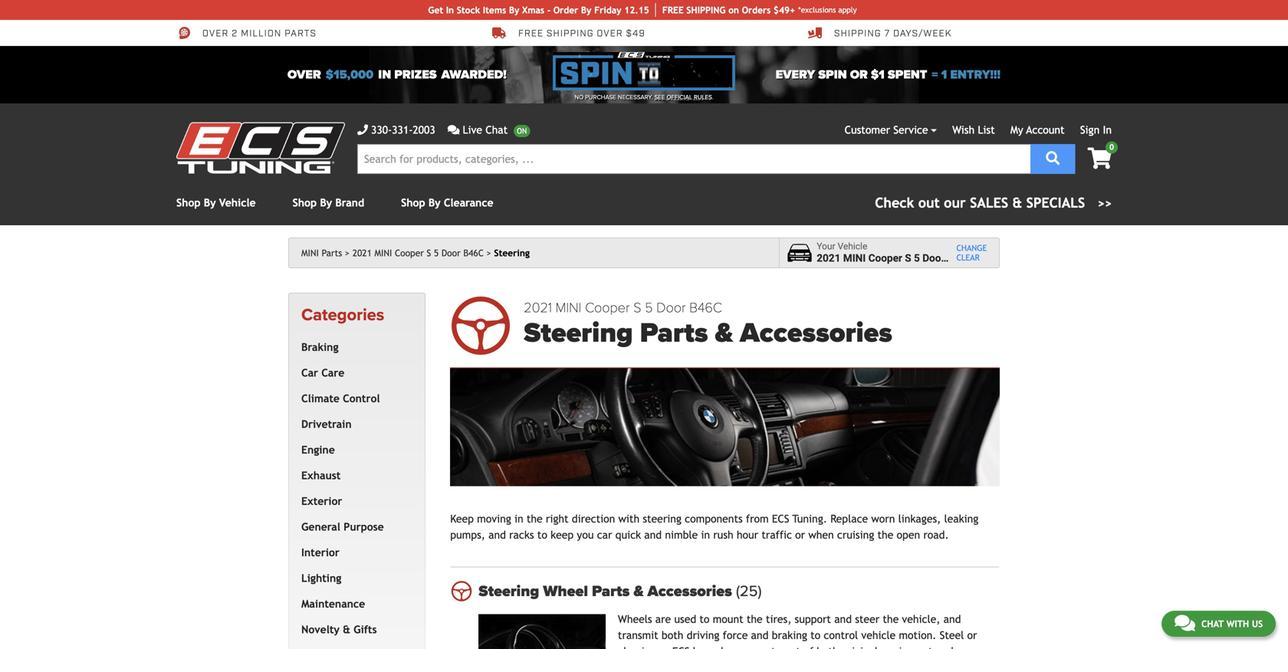 Task type: vqa. For each thing, say whether or not it's contained in the screenshot.
conditioning
no



Task type: describe. For each thing, give the bounding box(es) containing it.
category navigation element
[[288, 293, 426, 650]]

shipping 7 days/week link
[[808, 26, 952, 40]]

shop for shop by vehicle
[[176, 197, 201, 209]]

shop by vehicle link
[[176, 197, 256, 209]]

rules
[[694, 94, 712, 101]]

clear link
[[957, 253, 987, 263]]

2021 inside "your vehicle 2021 mini cooper s 5 door b46c"
[[817, 252, 841, 265]]

shop by vehicle
[[176, 197, 256, 209]]

by left 'xmas'
[[509, 5, 519, 15]]

shopping cart image
[[1088, 148, 1112, 169]]

b46c for 2021 mini cooper s 5 door b46c
[[463, 248, 484, 258]]

orders
[[742, 5, 771, 15]]

$49
[[626, 27, 645, 40]]

free shipping over $49 link
[[492, 26, 645, 40]]

my
[[1011, 124, 1023, 136]]

0 horizontal spatial accessories
[[648, 583, 732, 601]]

prizes
[[394, 67, 437, 82]]

shop for shop by clearance
[[401, 197, 425, 209]]

right
[[546, 513, 569, 525]]

ecs tuning 'spin to win' contest logo image
[[553, 52, 735, 90]]

change clear
[[957, 243, 987, 263]]

comments image
[[1175, 614, 1195, 633]]

quick
[[615, 529, 641, 542]]

engine link
[[298, 437, 410, 463]]

mini inside "your vehicle 2021 mini cooper s 5 door b46c"
[[843, 252, 866, 265]]

change
[[957, 243, 987, 253]]

by for shop by clearance
[[429, 197, 441, 209]]

days/week
[[893, 27, 952, 40]]

replace
[[831, 513, 868, 525]]

cooper inside "your vehicle 2021 mini cooper s 5 door b46c"
[[869, 252, 902, 265]]

s for 2021 mini cooper s 5 door b46c
[[427, 248, 431, 258]]

*exclusions
[[798, 5, 836, 14]]

shipping
[[834, 27, 882, 40]]

shop for shop by brand
[[293, 197, 317, 209]]

with inside keep moving in the right direction with steering components from ecs tuning. replace worn linkages, leaking pumps, and racks to keep you car quick and nimble in rush hour traffic or when cruising the open road.
[[618, 513, 640, 525]]

direction
[[572, 513, 615, 525]]

1 horizontal spatial with
[[1227, 619, 1249, 630]]

& inside 2021 mini cooper s 5 door b46c steering parts & accessories
[[715, 317, 733, 350]]

chat with us link
[[1162, 611, 1276, 637]]

keep moving in the right direction with steering components from ecs tuning. replace worn linkages, leaking pumps, and racks to keep you car quick and nimble in rush hour traffic or when cruising the open road.
[[450, 513, 979, 542]]

exhaust
[[301, 470, 341, 482]]

braking
[[301, 341, 339, 353]]

over 2 million parts
[[202, 27, 317, 40]]

spent
[[888, 67, 927, 82]]

2021 for 2021 mini cooper s 5 door b46c
[[353, 248, 372, 258]]

by for shop by brand
[[320, 197, 332, 209]]

5 inside "your vehicle 2021 mini cooper s 5 door b46c"
[[914, 252, 920, 265]]

search image
[[1046, 151, 1060, 165]]

2021 mini cooper s 5 door b46c link
[[353, 248, 491, 258]]

interior
[[301, 547, 340, 559]]

cooper for 2021 mini cooper s 5 door b46c steering parts & accessories
[[585, 300, 630, 316]]

hour
[[737, 529, 758, 542]]

purchase
[[585, 94, 616, 101]]

-
[[547, 5, 551, 15]]

0 horizontal spatial parts
[[322, 248, 342, 258]]

every
[[776, 67, 815, 82]]

see official rules link
[[655, 93, 712, 102]]

keep
[[551, 529, 574, 542]]

$1
[[871, 67, 885, 82]]

wheel
[[543, 583, 588, 601]]

care
[[321, 367, 345, 379]]

shop by clearance link
[[401, 197, 493, 209]]

drivetrain link
[[298, 412, 410, 437]]

s for 2021 mini cooper s 5 door b46c steering parts & accessories
[[633, 300, 641, 316]]

your vehicle 2021 mini cooper s 5 door b46c
[[817, 241, 973, 265]]

parts inside 2021 mini cooper s 5 door b46c steering parts & accessories
[[640, 317, 708, 350]]

sign in link
[[1080, 124, 1112, 136]]

door inside "your vehicle 2021 mini cooper s 5 door b46c"
[[923, 252, 945, 265]]

steering wheel parts & accessories thumbnail image image
[[479, 615, 606, 650]]

wish list
[[952, 124, 995, 136]]

no
[[575, 94, 584, 101]]

& inside 'link'
[[1013, 195, 1022, 211]]

in for prizes
[[378, 67, 391, 82]]

general purpose link
[[298, 514, 410, 540]]

or inside keep moving in the right direction with steering components from ecs tuning. replace worn linkages, leaking pumps, and racks to keep you car quick and nimble in rush hour traffic or when cruising the open road.
[[795, 529, 805, 542]]

control
[[343, 392, 380, 405]]

purpose
[[344, 521, 384, 533]]

to
[[537, 529, 547, 542]]

novelty
[[301, 624, 340, 636]]

free
[[662, 5, 684, 15]]

shop by brand link
[[293, 197, 364, 209]]

tuning.
[[793, 513, 827, 525]]

0 horizontal spatial the
[[527, 513, 543, 525]]

pumps,
[[450, 529, 485, 542]]

330-
[[371, 124, 392, 136]]

on
[[729, 5, 739, 15]]

by right order
[[581, 5, 592, 15]]

sales & specials link
[[875, 192, 1112, 213]]

free shipping over $49
[[518, 27, 645, 40]]

*exclusions apply link
[[798, 4, 857, 16]]

components
[[685, 513, 743, 525]]

linkages,
[[898, 513, 941, 525]]

parts
[[285, 27, 317, 40]]

over 2 million parts link
[[176, 26, 317, 40]]

free
[[518, 27, 544, 40]]

categories
[[301, 305, 384, 326]]

2021 for 2021 mini cooper s 5 door b46c steering parts & accessories
[[524, 300, 552, 316]]

car
[[597, 529, 612, 542]]

steering inside 2021 mini cooper s 5 door b46c steering parts & accessories
[[524, 317, 633, 350]]

stock
[[457, 5, 480, 15]]

steering wheel parts & accessories link
[[479, 583, 999, 601]]

1 vertical spatial the
[[878, 529, 894, 542]]

necessary.
[[618, 94, 653, 101]]

interior link
[[298, 540, 410, 566]]

1 horizontal spatial or
[[850, 67, 868, 82]]

clear
[[957, 253, 980, 263]]



Task type: locate. For each thing, give the bounding box(es) containing it.
leaking
[[944, 513, 979, 525]]

in right "sign"
[[1103, 124, 1112, 136]]

over for over $15,000 in prizes
[[288, 67, 321, 82]]

in for get
[[446, 5, 454, 15]]

1 horizontal spatial over
[[288, 67, 321, 82]]

0 link
[[1075, 141, 1118, 171]]

the up to at the bottom left of page
[[527, 513, 543, 525]]

1 horizontal spatial accessories
[[740, 317, 892, 350]]

0 horizontal spatial vehicle
[[219, 197, 256, 209]]

1 vertical spatial parts
[[640, 317, 708, 350]]

by
[[509, 5, 519, 15], [581, 5, 592, 15], [204, 197, 216, 209], [320, 197, 332, 209], [429, 197, 441, 209]]

1 vertical spatial vehicle
[[838, 241, 868, 252]]

maintenance
[[301, 598, 365, 610]]

0 horizontal spatial or
[[795, 529, 805, 542]]

0 horizontal spatial over
[[202, 27, 229, 40]]

b46c inside "your vehicle 2021 mini cooper s 5 door b46c"
[[948, 252, 973, 265]]

exterior
[[301, 495, 342, 508]]

engine
[[301, 444, 335, 456]]

list
[[978, 124, 995, 136]]

1 vertical spatial with
[[1227, 619, 1249, 630]]

2 horizontal spatial parts
[[640, 317, 708, 350]]

exhaust link
[[298, 463, 410, 489]]

$49+
[[774, 5, 795, 15]]

over
[[597, 27, 623, 40]]

chat right live
[[486, 124, 508, 136]]

b46c for 2021 mini cooper s 5 door b46c steering parts & accessories
[[689, 300, 722, 316]]

my account link
[[1011, 124, 1065, 136]]

b46c inside 2021 mini cooper s 5 door b46c steering parts & accessories
[[689, 300, 722, 316]]

0 horizontal spatial 5
[[434, 248, 439, 258]]

wish list link
[[952, 124, 995, 136]]

official
[[667, 94, 692, 101]]

steering parts & accessories banner image image
[[450, 369, 1000, 487]]

1 horizontal spatial the
[[878, 529, 894, 542]]

1 horizontal spatial door
[[657, 300, 686, 316]]

vehicle right your
[[838, 241, 868, 252]]

spin
[[818, 67, 847, 82]]

.
[[712, 94, 714, 101]]

1 horizontal spatial parts
[[592, 583, 630, 601]]

clearance
[[444, 197, 493, 209]]

over down parts
[[288, 67, 321, 82]]

by down ecs tuning image
[[204, 197, 216, 209]]

steering for steering
[[494, 248, 530, 258]]

by left clearance
[[429, 197, 441, 209]]

friday
[[594, 5, 622, 15]]

in
[[446, 5, 454, 15], [1103, 124, 1112, 136]]

comments image
[[448, 125, 460, 135]]

2 and from the left
[[644, 529, 662, 542]]

1 vertical spatial in
[[1103, 124, 1112, 136]]

2003
[[413, 124, 435, 136]]

$15,000
[[326, 67, 374, 82]]

mini
[[301, 248, 319, 258], [375, 248, 392, 258], [843, 252, 866, 265], [556, 300, 581, 316]]

vehicle down ecs tuning image
[[219, 197, 256, 209]]

door for 2021 mini cooper s 5 door b46c steering parts & accessories
[[657, 300, 686, 316]]

0 horizontal spatial with
[[618, 513, 640, 525]]

or down tuning.
[[795, 529, 805, 542]]

5 for 2021 mini cooper s 5 door b46c steering parts & accessories
[[645, 300, 653, 316]]

open
[[897, 529, 920, 542]]

by for shop by vehicle
[[204, 197, 216, 209]]

1 vertical spatial or
[[795, 529, 805, 542]]

330-331-2003 link
[[357, 122, 435, 138]]

traffic
[[762, 529, 792, 542]]

0 horizontal spatial in
[[446, 5, 454, 15]]

lighting
[[301, 572, 341, 585]]

mini inside 2021 mini cooper s 5 door b46c steering parts & accessories
[[556, 300, 581, 316]]

12.15
[[624, 5, 649, 15]]

in for sign
[[1103, 124, 1112, 136]]

live chat
[[463, 124, 508, 136]]

climate control link
[[298, 386, 410, 412]]

general purpose
[[301, 521, 384, 533]]

door for 2021 mini cooper s 5 door b46c
[[442, 248, 461, 258]]

mini parts link
[[301, 248, 350, 258]]

accessories inside 2021 mini cooper s 5 door b46c steering parts & accessories
[[740, 317, 892, 350]]

2 horizontal spatial s
[[905, 252, 911, 265]]

by left brand
[[320, 197, 332, 209]]

2 horizontal spatial cooper
[[869, 252, 902, 265]]

1 vertical spatial steering
[[524, 317, 633, 350]]

331-
[[392, 124, 413, 136]]

2 horizontal spatial door
[[923, 252, 945, 265]]

5 inside 2021 mini cooper s 5 door b46c steering parts & accessories
[[645, 300, 653, 316]]

in for the
[[515, 513, 523, 525]]

2 shop from the left
[[293, 197, 317, 209]]

2 horizontal spatial 5
[[914, 252, 920, 265]]

0 vertical spatial accessories
[[740, 317, 892, 350]]

0 horizontal spatial shop
[[176, 197, 201, 209]]

1 horizontal spatial 5
[[645, 300, 653, 316]]

5 for 2021 mini cooper s 5 door b46c
[[434, 248, 439, 258]]

live chat link
[[448, 122, 530, 138]]

1 horizontal spatial and
[[644, 529, 662, 542]]

1 horizontal spatial in
[[1103, 124, 1112, 136]]

0 horizontal spatial b46c
[[463, 248, 484, 258]]

0 horizontal spatial 2021
[[353, 248, 372, 258]]

over $15,000 in prizes
[[288, 67, 437, 82]]

2 vertical spatial steering
[[479, 583, 539, 601]]

0 vertical spatial chat
[[486, 124, 508, 136]]

over left 2
[[202, 27, 229, 40]]

2 horizontal spatial 2021
[[817, 252, 841, 265]]

1 shop from the left
[[176, 197, 201, 209]]

steering
[[643, 513, 682, 525]]

and down "steering"
[[644, 529, 662, 542]]

every spin or $1 spent = 1 entry!!!
[[776, 67, 1001, 82]]

ecs tuning image
[[176, 122, 345, 174]]

with left us
[[1227, 619, 1249, 630]]

0 vertical spatial parts
[[322, 248, 342, 258]]

0 vertical spatial in
[[378, 67, 391, 82]]

in left "rush"
[[701, 529, 710, 542]]

my account
[[1011, 124, 1065, 136]]

7
[[885, 27, 890, 40]]

accessories
[[740, 317, 892, 350], [648, 583, 732, 601]]

2
[[232, 27, 238, 40]]

1 horizontal spatial chat
[[1202, 619, 1224, 630]]

shipping
[[547, 27, 594, 40]]

steering for steering wheel parts & accessories
[[479, 583, 539, 601]]

1 horizontal spatial s
[[633, 300, 641, 316]]

xmas
[[522, 5, 545, 15]]

vehicle inside "your vehicle 2021 mini cooper s 5 door b46c"
[[838, 241, 868, 252]]

0 vertical spatial the
[[527, 513, 543, 525]]

b46c
[[463, 248, 484, 258], [948, 252, 973, 265], [689, 300, 722, 316]]

no purchase necessary. see official rules .
[[575, 94, 714, 101]]

or
[[850, 67, 868, 82], [795, 529, 805, 542]]

customer service
[[845, 124, 928, 136]]

drivetrain
[[301, 418, 352, 430]]

racks
[[509, 529, 534, 542]]

sign
[[1080, 124, 1100, 136]]

5
[[434, 248, 439, 258], [914, 252, 920, 265], [645, 300, 653, 316]]

and
[[489, 529, 506, 542], [644, 529, 662, 542]]

0 vertical spatial steering
[[494, 248, 530, 258]]

1 horizontal spatial cooper
[[585, 300, 630, 316]]

braking link
[[298, 335, 410, 360]]

& inside category navigation element
[[343, 624, 350, 636]]

general
[[301, 521, 340, 533]]

cooper
[[395, 248, 424, 258], [869, 252, 902, 265], [585, 300, 630, 316]]

0 vertical spatial or
[[850, 67, 868, 82]]

wish
[[952, 124, 975, 136]]

0 horizontal spatial door
[[442, 248, 461, 258]]

shop by brand
[[293, 197, 364, 209]]

2 horizontal spatial b46c
[[948, 252, 973, 265]]

nimble
[[665, 529, 698, 542]]

and down the moving
[[489, 529, 506, 542]]

&
[[1013, 195, 1022, 211], [715, 317, 733, 350], [634, 583, 644, 601], [343, 624, 350, 636]]

0 vertical spatial in
[[446, 5, 454, 15]]

chat right comments image
[[1202, 619, 1224, 630]]

novelty & gifts link
[[298, 617, 410, 643]]

1 vertical spatial over
[[288, 67, 321, 82]]

1 vertical spatial accessories
[[648, 583, 732, 601]]

over
[[202, 27, 229, 40], [288, 67, 321, 82]]

s inside 2021 mini cooper s 5 door b46c steering parts & accessories
[[633, 300, 641, 316]]

0 horizontal spatial in
[[378, 67, 391, 82]]

2 horizontal spatial in
[[701, 529, 710, 542]]

sales & specials
[[970, 195, 1085, 211]]

1 horizontal spatial b46c
[[689, 300, 722, 316]]

2021 inside 2021 mini cooper s 5 door b46c steering parts & accessories
[[524, 300, 552, 316]]

service
[[894, 124, 928, 136]]

get
[[428, 5, 443, 15]]

in up racks on the left
[[515, 513, 523, 525]]

apply
[[838, 5, 857, 14]]

0 horizontal spatial and
[[489, 529, 506, 542]]

2 vertical spatial in
[[701, 529, 710, 542]]

1 vertical spatial chat
[[1202, 619, 1224, 630]]

free ship ping on orders $49+ *exclusions apply
[[662, 5, 857, 15]]

phone image
[[357, 125, 368, 135]]

or left $1
[[850, 67, 868, 82]]

order
[[553, 5, 578, 15]]

2 horizontal spatial shop
[[401, 197, 425, 209]]

0 horizontal spatial chat
[[486, 124, 508, 136]]

Search text field
[[357, 144, 1031, 174]]

the down worn
[[878, 529, 894, 542]]

moving
[[477, 513, 511, 525]]

s inside "your vehicle 2021 mini cooper s 5 door b46c"
[[905, 252, 911, 265]]

1 vertical spatial in
[[515, 513, 523, 525]]

0 horizontal spatial s
[[427, 248, 431, 258]]

door inside 2021 mini cooper s 5 door b46c steering parts & accessories
[[657, 300, 686, 316]]

in right get
[[446, 5, 454, 15]]

1 and from the left
[[489, 529, 506, 542]]

in
[[378, 67, 391, 82], [515, 513, 523, 525], [701, 529, 710, 542]]

1 horizontal spatial vehicle
[[838, 241, 868, 252]]

0 horizontal spatial cooper
[[395, 248, 424, 258]]

worn
[[871, 513, 895, 525]]

0 vertical spatial with
[[618, 513, 640, 525]]

cruising
[[837, 529, 874, 542]]

ship
[[687, 5, 706, 15]]

3 shop from the left
[[401, 197, 425, 209]]

2 vertical spatial parts
[[592, 583, 630, 601]]

gifts
[[354, 624, 377, 636]]

cooper inside 2021 mini cooper s 5 door b46c steering parts & accessories
[[585, 300, 630, 316]]

1 horizontal spatial in
[[515, 513, 523, 525]]

cooper for 2021 mini cooper s 5 door b46c
[[395, 248, 424, 258]]

sales
[[970, 195, 1008, 211]]

0
[[1110, 143, 1114, 151]]

us
[[1252, 619, 1263, 630]]

chat with us
[[1202, 619, 1263, 630]]

1 horizontal spatial 2021
[[524, 300, 552, 316]]

1
[[941, 67, 947, 82]]

entry!!!
[[950, 67, 1001, 82]]

0 vertical spatial over
[[202, 27, 229, 40]]

lighting link
[[298, 566, 410, 591]]

1 horizontal spatial shop
[[293, 197, 317, 209]]

steering
[[494, 248, 530, 258], [524, 317, 633, 350], [479, 583, 539, 601]]

over for over 2 million parts
[[202, 27, 229, 40]]

0 vertical spatial vehicle
[[219, 197, 256, 209]]

in left prizes
[[378, 67, 391, 82]]

your
[[817, 241, 836, 252]]

with up quick
[[618, 513, 640, 525]]

live
[[463, 124, 482, 136]]



